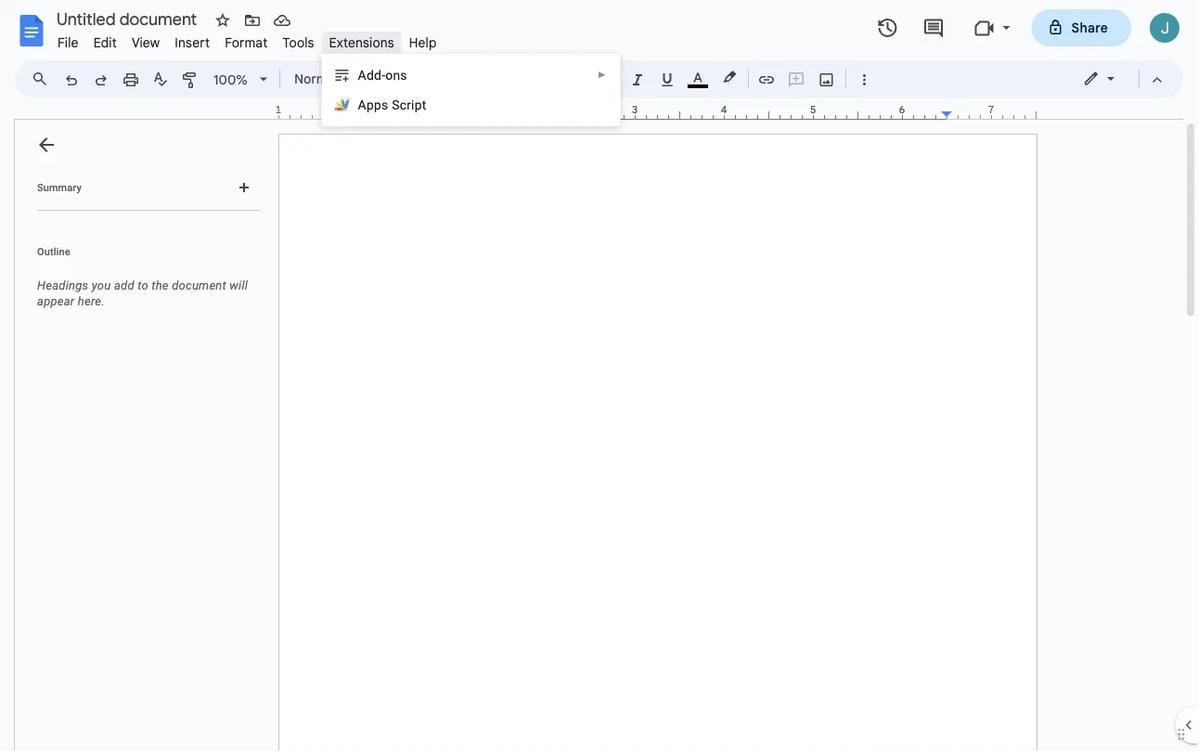 Task type: vqa. For each thing, say whether or not it's contained in the screenshot.
Right Margin image
yes



Task type: locate. For each thing, give the bounding box(es) containing it.
highlight color image
[[720, 66, 740, 88]]

here.
[[78, 294, 105, 308]]

Zoom text field
[[209, 67, 253, 93]]

menu
[[322, 54, 621, 126]]

document
[[172, 279, 226, 292]]

headings you add to the document will appear here.
[[37, 279, 248, 308]]

format menu item
[[217, 32, 275, 53]]

share
[[1072, 19, 1109, 36]]

right margin image
[[942, 105, 1036, 119]]

text
[[342, 71, 366, 87]]

outline heading
[[15, 244, 267, 270]]

add-ons a element
[[358, 67, 413, 83]]

a
[[358, 67, 367, 83]]

dd-
[[367, 67, 385, 83]]

will
[[230, 279, 248, 292]]

application
[[0, 0, 1199, 751]]

outline
[[37, 246, 70, 257]]

1
[[275, 104, 282, 116]]

view menu item
[[124, 32, 167, 53]]

Star checkbox
[[210, 7, 236, 33]]

menu bar banner
[[0, 0, 1199, 751]]

text color image
[[688, 66, 708, 88]]

menu containing a
[[322, 54, 621, 126]]

apps script e element
[[358, 97, 432, 112]]

format
[[225, 34, 268, 51]]

apps script
[[358, 97, 427, 112]]

menu bar
[[50, 24, 444, 55]]

help menu item
[[402, 32, 444, 53]]

application containing share
[[0, 0, 1199, 751]]

apps
[[358, 97, 389, 112]]

insert menu item
[[167, 32, 217, 53]]

Rename text field
[[50, 7, 208, 30]]

file
[[58, 34, 79, 51]]

menu bar containing file
[[50, 24, 444, 55]]



Task type: describe. For each thing, give the bounding box(es) containing it.
extensions
[[329, 34, 394, 51]]

menu bar inside menu bar banner
[[50, 24, 444, 55]]

summary heading
[[37, 180, 82, 195]]

left margin image
[[279, 105, 373, 119]]

to
[[138, 279, 148, 292]]

edit menu item
[[86, 32, 124, 53]]

extensions menu item
[[322, 32, 402, 53]]

help
[[409, 34, 437, 51]]

mode and view toolbar
[[1070, 60, 1173, 97]]

styles list. normal text selected. option
[[294, 66, 369, 92]]

ons
[[385, 67, 407, 83]]

share button
[[1032, 9, 1132, 46]]

►
[[598, 70, 607, 80]]

edit
[[93, 34, 117, 51]]

summary
[[37, 182, 82, 193]]

Menus field
[[23, 66, 64, 92]]

menu inside 'application'
[[322, 54, 621, 126]]

script
[[392, 97, 427, 112]]

insert image image
[[817, 66, 838, 92]]

view
[[132, 34, 160, 51]]

the
[[152, 279, 169, 292]]

appear
[[37, 294, 75, 308]]

main toolbar
[[55, 0, 879, 720]]

tools menu item
[[275, 32, 322, 53]]

normal text
[[294, 71, 366, 87]]

file menu item
[[50, 32, 86, 53]]

you
[[92, 279, 111, 292]]

headings
[[37, 279, 89, 292]]

document outline element
[[15, 120, 267, 751]]

insert
[[175, 34, 210, 51]]

add
[[114, 279, 134, 292]]

tools
[[283, 34, 314, 51]]

Zoom field
[[206, 66, 276, 94]]

normal
[[294, 71, 338, 87]]

a dd-ons
[[358, 67, 407, 83]]



